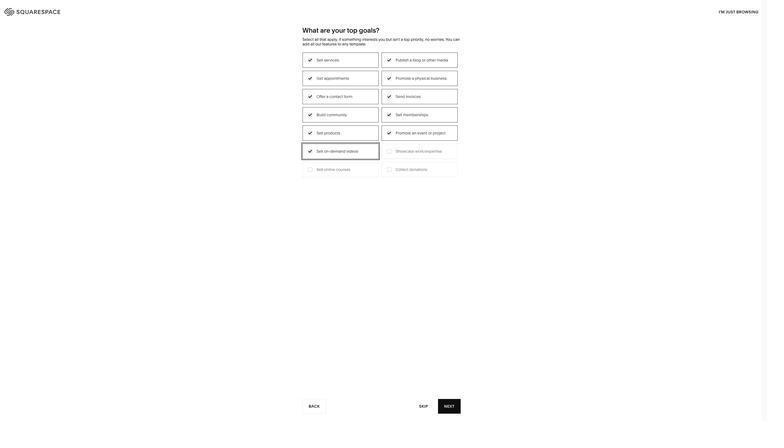 Task type: describe. For each thing, give the bounding box(es) containing it.
fitness
[[385, 92, 397, 97]]

or for blog
[[422, 58, 426, 63]]

blog
[[413, 58, 421, 63]]

what are your top goals? select all that apply. if something interests you but isn't a top priority, no worries. you can add all our features to any template.
[[303, 26, 460, 47]]

squarespace logo image
[[11, 6, 74, 16]]

community
[[269, 100, 290, 105]]

build community
[[317, 113, 347, 117]]

i'm just browsing
[[719, 9, 759, 14]]

home & decor link
[[385, 76, 416, 81]]

events link
[[327, 100, 344, 105]]

travel link
[[327, 76, 343, 81]]

if
[[339, 37, 341, 42]]

get
[[317, 76, 323, 81]]

restaurants
[[327, 84, 348, 89]]

back button
[[303, 400, 326, 415]]

just
[[726, 9, 736, 14]]

profits
[[304, 100, 315, 105]]

real estate & properties
[[327, 117, 370, 122]]

events
[[327, 100, 339, 105]]

an
[[412, 131, 417, 136]]

courses
[[336, 167, 351, 172]]

media & podcasts link
[[327, 92, 365, 97]]

you
[[379, 37, 385, 42]]

something
[[342, 37, 361, 42]]

any
[[342, 42, 349, 47]]

travel
[[327, 76, 338, 81]]

promote an event or project
[[396, 131, 446, 136]]

build
[[317, 113, 326, 117]]

collect donations
[[396, 167, 428, 172]]

animals
[[401, 84, 415, 89]]

to
[[338, 42, 341, 47]]

nature
[[385, 84, 397, 89]]

log             in link
[[743, 8, 757, 14]]

estate
[[336, 117, 347, 122]]

promote for promote an event or project
[[396, 131, 411, 136]]

real
[[327, 117, 335, 122]]

professional
[[269, 84, 291, 89]]

promote a physical business
[[396, 76, 447, 81]]

add
[[303, 42, 310, 47]]

& for podcasts
[[339, 92, 342, 97]]

products
[[324, 131, 340, 136]]

collect
[[396, 167, 409, 172]]

nature & animals
[[385, 84, 415, 89]]

skip button
[[413, 400, 434, 415]]

media & podcasts
[[327, 92, 359, 97]]

publish
[[396, 58, 409, 63]]

home
[[385, 76, 396, 81]]

sell online courses
[[317, 167, 351, 172]]

invoices
[[406, 94, 421, 99]]

log
[[743, 8, 751, 14]]

sell for sell products
[[317, 131, 323, 136]]

our
[[316, 42, 321, 47]]

offer a contact form
[[317, 94, 353, 99]]

or for event
[[428, 131, 432, 136]]

publish a blog or other media
[[396, 58, 448, 63]]

appointments
[[324, 76, 349, 81]]

non-
[[295, 100, 304, 105]]

sell products
[[317, 131, 340, 136]]

1 horizontal spatial all
[[315, 37, 319, 42]]

videos
[[346, 149, 358, 154]]

you
[[446, 37, 452, 42]]

media
[[327, 92, 338, 97]]

& for non-
[[291, 100, 294, 105]]

other
[[427, 58, 436, 63]]

next button
[[438, 400, 461, 415]]

community
[[327, 113, 347, 117]]

weddings
[[327, 108, 345, 113]]

sell services
[[317, 58, 339, 63]]

back
[[309, 405, 320, 410]]

in
[[752, 8, 757, 14]]

professional services
[[269, 84, 308, 89]]

but
[[386, 37, 392, 42]]

on-
[[324, 149, 330, 154]]

interests
[[362, 37, 378, 42]]

priority,
[[411, 37, 424, 42]]



Task type: vqa. For each thing, say whether or not it's contained in the screenshot.
music at the top left
no



Task type: locate. For each thing, give the bounding box(es) containing it.
top
[[347, 26, 358, 34], [404, 37, 410, 42]]

project
[[433, 131, 446, 136]]

all left that
[[315, 37, 319, 42]]

sell for sell services
[[317, 58, 323, 63]]

sell
[[317, 58, 323, 63], [396, 113, 402, 117], [317, 131, 323, 136], [317, 149, 323, 154], [317, 167, 323, 172]]

features
[[322, 42, 337, 47]]

send
[[396, 94, 405, 99]]

promote up nature & animals link
[[396, 76, 411, 81]]

0 vertical spatial or
[[422, 58, 426, 63]]

1 vertical spatial or
[[428, 131, 432, 136]]

& right media
[[339, 92, 342, 97]]

next
[[444, 405, 455, 410]]

0 vertical spatial promote
[[396, 76, 411, 81]]

sell left services at the left of the page
[[317, 58, 323, 63]]

worries.
[[431, 37, 445, 42]]

template.
[[350, 42, 367, 47]]

restaurants link
[[327, 84, 354, 89]]

community & non-profits link
[[269, 100, 320, 105]]

1 vertical spatial top
[[404, 37, 410, 42]]

home & decor
[[385, 76, 411, 81]]

form
[[344, 94, 353, 99]]

1 promote from the top
[[396, 76, 411, 81]]

& for decor
[[397, 76, 399, 81]]

& left non-
[[291, 100, 294, 105]]

& right nature
[[398, 84, 400, 89]]

online
[[324, 167, 335, 172]]

community & non-profits
[[269, 100, 315, 105]]

isn't
[[393, 37, 400, 42]]

sell left products
[[317, 131, 323, 136]]

services
[[324, 58, 339, 63]]

a right offer
[[327, 94, 329, 99]]

a for promote a physical business
[[412, 76, 414, 81]]

0 horizontal spatial or
[[422, 58, 426, 63]]

work/expertise
[[415, 149, 442, 154]]

or
[[422, 58, 426, 63], [428, 131, 432, 136]]

showcase work/expertise
[[396, 149, 442, 154]]

sell left on-
[[317, 149, 323, 154]]

i'm
[[719, 9, 725, 14]]

0 horizontal spatial all
[[311, 42, 315, 47]]

goals?
[[359, 26, 380, 34]]

are
[[320, 26, 330, 34]]

sell on-demand videos
[[317, 149, 358, 154]]

squarespace logo link
[[11, 6, 160, 16]]

podcasts
[[343, 92, 359, 97]]

& right estate
[[348, 117, 350, 122]]

sell left online
[[317, 167, 323, 172]]

what
[[303, 26, 319, 34]]

1 horizontal spatial top
[[404, 37, 410, 42]]

a
[[401, 37, 403, 42], [410, 58, 412, 63], [412, 76, 414, 81], [327, 94, 329, 99]]

a for publish a blog or other media
[[410, 58, 412, 63]]

can
[[453, 37, 460, 42]]

2 promote from the top
[[396, 131, 411, 136]]

i'm just browsing link
[[719, 4, 759, 19]]

or right 'blog'
[[422, 58, 426, 63]]

sell for sell memberships
[[396, 113, 402, 117]]

a left 'blog'
[[410, 58, 412, 63]]

nature & animals link
[[385, 84, 421, 89]]

all left our
[[311, 42, 315, 47]]

send invoices
[[396, 94, 421, 99]]

memberships
[[403, 113, 428, 117]]

promote for promote a physical business
[[396, 76, 411, 81]]

skip
[[419, 405, 428, 410]]

fitness link
[[385, 92, 403, 97]]

decor
[[400, 76, 411, 81]]

0 horizontal spatial top
[[347, 26, 358, 34]]

0 vertical spatial top
[[347, 26, 358, 34]]

& right home
[[397, 76, 399, 81]]

offer
[[317, 94, 326, 99]]

no
[[425, 37, 430, 42]]

physical
[[415, 76, 430, 81]]

apply.
[[328, 37, 338, 42]]

1 horizontal spatial or
[[428, 131, 432, 136]]

a for offer a contact form
[[327, 94, 329, 99]]

get appointments
[[317, 76, 349, 81]]

sell for sell on-demand videos
[[317, 149, 323, 154]]

services
[[292, 84, 308, 89]]

all
[[315, 37, 319, 42], [311, 42, 315, 47]]

contact
[[330, 94, 343, 99]]

that
[[320, 37, 327, 42]]

a inside the what are your top goals? select all that apply. if something interests you but isn't a top priority, no worries. you can add all our features to any template.
[[401, 37, 403, 42]]

sell memberships
[[396, 113, 428, 117]]

sell left 'memberships'
[[396, 113, 402, 117]]

top up something
[[347, 26, 358, 34]]

a right isn't
[[401, 37, 403, 42]]

media
[[437, 58, 448, 63]]

& for animals
[[398, 84, 400, 89]]

professional services link
[[269, 84, 313, 89]]

top right isn't
[[404, 37, 410, 42]]

select
[[303, 37, 314, 42]]

your
[[332, 26, 346, 34]]

demand
[[330, 149, 346, 154]]

sell for sell online courses
[[317, 167, 323, 172]]

showcase
[[396, 149, 414, 154]]

a right decor at the top right of page
[[412, 76, 414, 81]]

promote left an
[[396, 131, 411, 136]]

business
[[431, 76, 447, 81]]

or right event
[[428, 131, 432, 136]]

donations
[[410, 167, 428, 172]]

1 vertical spatial promote
[[396, 131, 411, 136]]

browsing
[[737, 9, 759, 14]]

event
[[418, 131, 428, 136]]



